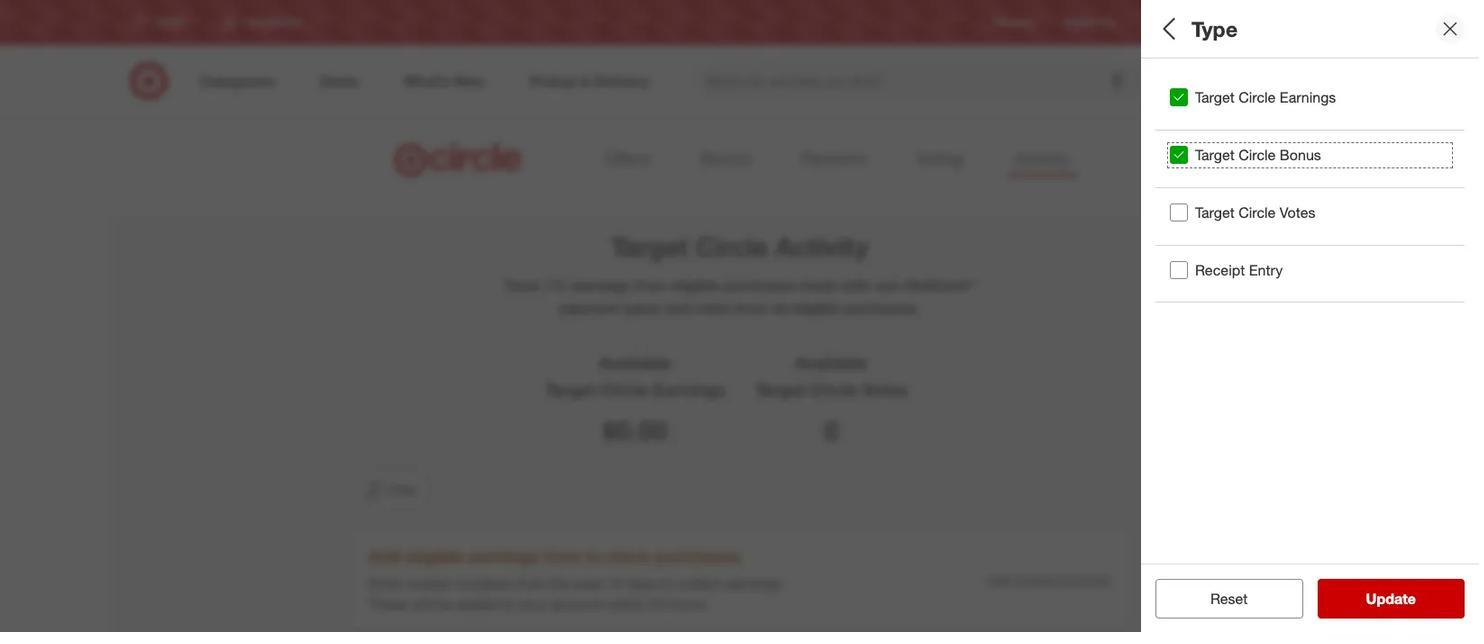 Task type: describe. For each thing, give the bounding box(es) containing it.
target circle earnings
[[1195, 88, 1336, 106]]

collect
[[678, 575, 721, 594]]

redcard link
[[1144, 15, 1187, 30]]

votes
[[695, 299, 732, 317]]

14
[[607, 575, 623, 594]]

redcard
[[1144, 16, 1187, 29]]

entry
[[1249, 261, 1283, 279]]

be
[[436, 596, 453, 614]]

voting link
[[909, 142, 971, 177]]

from left all
[[736, 299, 768, 317]]

payment
[[559, 299, 619, 317]]

target for target circle votes
[[1195, 203, 1235, 221]]

circle inside the available target circle votes
[[810, 379, 858, 400]]

partners link
[[793, 142, 873, 177]]

circle for target circle bonus
[[1239, 146, 1276, 164]]

0 vertical spatial to
[[661, 575, 674, 594]]

Target Circle Bonus checkbox
[[1170, 146, 1188, 164]]

0 horizontal spatial activity
[[775, 231, 868, 263]]

reset for the type dialog
[[1211, 590, 1248, 608]]

0 horizontal spatial bonus
[[701, 148, 750, 169]]

update button for the type dialog
[[1317, 580, 1465, 619]]

update for update button associated with all filters dialog
[[1366, 590, 1416, 608]]

offers
[[604, 148, 650, 169]]

1 horizontal spatial eligible
[[671, 277, 720, 295]]

circle for target circle activity
[[696, 231, 768, 263]]

bonus inside the type dialog
[[1280, 146, 1321, 164]]

activity link
[[1007, 142, 1077, 177]]

weekly ad link
[[1064, 15, 1115, 30]]

type inside button
[[1163, 143, 1193, 161]]

earnings inside available target circle earnings
[[653, 379, 725, 400]]

available for $0.00
[[599, 353, 672, 373]]

add eligible earnings from in-store purchases enter receipt numbers from the past 14 days to collect earnings. these will be added to your account within 24 hours.
[[368, 546, 783, 614]]

1 vertical spatial eligible
[[792, 299, 840, 317]]

What can we help you find? suggestions appear below search field
[[694, 61, 1143, 101]]

weekly ad
[[1064, 16, 1115, 29]]

store
[[608, 546, 650, 567]]

1%
[[545, 277, 567, 295]]

all
[[1156, 14, 1181, 40]]

Receipt Entry checkbox
[[1170, 261, 1188, 279]]

track 1% earnings from eligible purchases made with non-redcard™ payment types and votes from all eligible purchases.
[[504, 277, 975, 317]]

activity inside activity link
[[1014, 148, 1070, 169]]

made
[[799, 277, 837, 295]]

available target circle earnings
[[545, 353, 725, 400]]

purchases inside add eligible earnings from in-store purchases enter receipt numbers from the past 14 days to collect earnings. these will be added to your account within 24 hours.
[[655, 546, 740, 567]]

purchases inside track 1% earnings from eligible purchases made with non-redcard™ payment types and votes from all eligible purchases.
[[724, 277, 795, 295]]

circle for target circle
[[1248, 16, 1276, 29]]

target circle bonus
[[1195, 146, 1321, 164]]

added
[[457, 596, 498, 614]]

target circle logo image
[[391, 141, 528, 179]]

ad
[[1101, 16, 1115, 29]]

non-
[[874, 277, 906, 295]]

type dialog
[[1141, 0, 1479, 633]]

circle for target circle earnings
[[1239, 88, 1276, 106]]

and
[[665, 299, 691, 317]]

earnings for 1%
[[571, 277, 631, 295]]

in-
[[587, 546, 608, 567]]

missed
[[1014, 573, 1055, 588]]

earnings for eligible
[[468, 546, 539, 567]]

filters
[[1186, 14, 1242, 40]]

circle for target circle votes
[[1239, 203, 1276, 221]]

add for missed
[[988, 573, 1011, 588]]

types
[[623, 299, 661, 317]]

purchase
[[1059, 573, 1111, 588]]

receipt
[[1195, 261, 1245, 279]]

past
[[574, 575, 603, 594]]

enter
[[368, 575, 402, 594]]

account
[[551, 596, 603, 614]]

filter button
[[350, 470, 431, 510]]

target circle
[[1216, 16, 1276, 29]]

receipt entry
[[1195, 261, 1283, 279]]

date
[[1163, 93, 1193, 111]]

add missed purchase
[[988, 573, 1111, 588]]



Task type: locate. For each thing, give the bounding box(es) containing it.
votes inside the type dialog
[[1280, 203, 1316, 221]]

circle
[[1248, 16, 1276, 29], [1239, 88, 1276, 106], [1239, 146, 1276, 164], [1239, 203, 1276, 221], [696, 231, 768, 263], [601, 379, 648, 400], [810, 379, 858, 400]]

from up 'the'
[[544, 546, 582, 567]]

update button for all filters dialog
[[1317, 580, 1465, 619]]

target up types
[[611, 231, 688, 263]]

target for target circle earnings
[[1195, 88, 1235, 106]]

0 vertical spatial earnings
[[571, 277, 631, 295]]

type right all
[[1192, 16, 1238, 41]]

earnings up payment
[[571, 277, 631, 295]]

votes down type button
[[1280, 203, 1316, 221]]

registry
[[995, 16, 1035, 29]]

add inside add eligible earnings from in-store purchases enter receipt numbers from the past 14 days to collect earnings. these will be added to your account within 24 hours.
[[368, 546, 401, 567]]

available up "0"
[[795, 353, 868, 373]]

partners
[[800, 148, 866, 169]]

hours.
[[669, 596, 709, 614]]

1 vertical spatial add
[[988, 573, 1011, 588]]

target right all
[[1216, 16, 1245, 29]]

add up "enter"
[[368, 546, 401, 567]]

1 horizontal spatial to
[[661, 575, 674, 594]]

1 vertical spatial activity
[[775, 231, 868, 263]]

add
[[368, 546, 401, 567], [988, 573, 1011, 588]]

all filters
[[1156, 14, 1242, 40]]

activity
[[1014, 148, 1070, 169], [775, 231, 868, 263]]

purchases up all
[[724, 277, 795, 295]]

update inside all filters dialog
[[1366, 590, 1416, 608]]

available for 0
[[795, 353, 868, 373]]

purchases.
[[844, 299, 920, 317]]

available down types
[[599, 353, 672, 373]]

1 vertical spatial votes
[[863, 379, 908, 400]]

date button
[[1163, 92, 1458, 112]]

type inside dialog
[[1192, 16, 1238, 41]]

update
[[1366, 590, 1416, 608], [1366, 590, 1416, 608]]

reset inside all filters dialog
[[1211, 590, 1248, 608]]

1 available from the left
[[599, 353, 672, 373]]

1 horizontal spatial votes
[[1280, 203, 1316, 221]]

bonus
[[1280, 146, 1321, 164], [701, 148, 750, 169]]

0 vertical spatial purchases
[[724, 277, 795, 295]]

0
[[824, 414, 839, 447]]

1 vertical spatial type
[[1163, 143, 1193, 161]]

0 vertical spatial add
[[368, 546, 401, 567]]

target right target circle earnings checkbox on the top
[[1195, 88, 1235, 106]]

circle up target circle bonus at right
[[1239, 88, 1276, 106]]

1 vertical spatial to
[[502, 596, 515, 614]]

target down all
[[755, 379, 806, 400]]

to
[[661, 575, 674, 594], [502, 596, 515, 614]]

redcard™
[[906, 277, 975, 295]]

available
[[599, 353, 672, 373], [795, 353, 868, 373]]

circle up $0.00 at left
[[601, 379, 648, 400]]

to left the your
[[502, 596, 515, 614]]

voting
[[916, 148, 964, 169]]

from up the your
[[516, 575, 546, 594]]

add left missed
[[988, 573, 1011, 588]]

numbers
[[455, 575, 512, 594]]

type down date at the right top
[[1163, 143, 1193, 161]]

days
[[627, 575, 657, 594]]

track
[[504, 277, 541, 295]]

reset button for update button for the type dialog
[[1156, 580, 1303, 619]]

1 horizontal spatial earnings
[[571, 277, 631, 295]]

your
[[519, 596, 547, 614]]

target for target circle activity
[[611, 231, 688, 263]]

reset button
[[1156, 580, 1303, 619], [1156, 580, 1303, 619]]

reset button for update button associated with all filters dialog
[[1156, 580, 1303, 619]]

eligible
[[671, 277, 720, 295], [792, 299, 840, 317], [405, 546, 464, 567]]

target for target circle
[[1216, 16, 1245, 29]]

circle up track 1% earnings from eligible purchases made with non-redcard™ payment types and votes from all eligible purchases.
[[696, 231, 768, 263]]

reset button inside the type dialog
[[1156, 580, 1303, 619]]

2 horizontal spatial eligible
[[792, 299, 840, 317]]

earnings up type button
[[1280, 88, 1336, 106]]

0 horizontal spatial earnings
[[653, 379, 725, 400]]

available inside the available target circle votes
[[795, 353, 868, 373]]

the
[[550, 575, 570, 594]]

from
[[635, 277, 667, 295], [736, 299, 768, 317], [544, 546, 582, 567], [516, 575, 546, 594]]

eligible up receipt
[[405, 546, 464, 567]]

earnings inside add eligible earnings from in-store purchases enter receipt numbers from the past 14 days to collect earnings. these will be added to your account within 24 hours.
[[468, 546, 539, 567]]

target
[[1216, 16, 1245, 29], [1195, 88, 1235, 106], [1195, 146, 1235, 164], [1195, 203, 1235, 221], [611, 231, 688, 263], [545, 379, 596, 400], [755, 379, 806, 400]]

0 horizontal spatial available
[[599, 353, 672, 373]]

0 horizontal spatial eligible
[[405, 546, 464, 567]]

eligible inside add eligible earnings from in-store purchases enter receipt numbers from the past 14 days to collect earnings. these will be added to your account within 24 hours.
[[405, 546, 464, 567]]

2 vertical spatial eligible
[[405, 546, 464, 567]]

target circle votes
[[1195, 203, 1316, 221]]

2 available from the left
[[795, 353, 868, 373]]

target down payment
[[545, 379, 596, 400]]

circle right filters
[[1248, 16, 1276, 29]]

will
[[412, 596, 432, 614]]

all filters dialog
[[1141, 0, 1479, 633]]

$0.00
[[603, 414, 667, 447]]

0 horizontal spatial earnings
[[468, 546, 539, 567]]

purchases up collect
[[655, 546, 740, 567]]

update for update button for the type dialog
[[1366, 590, 1416, 608]]

target right target circle bonus checkbox
[[1195, 146, 1235, 164]]

Target Circle Votes checkbox
[[1170, 204, 1188, 222]]

weekly
[[1064, 16, 1098, 29]]

1 vertical spatial earnings
[[653, 379, 725, 400]]

0 vertical spatial type
[[1192, 16, 1238, 41]]

1 horizontal spatial available
[[795, 353, 868, 373]]

target inside the available target circle votes
[[755, 379, 806, 400]]

add missed purchase link
[[988, 572, 1111, 590]]

bonus link
[[694, 142, 757, 177]]

bonus up target circle activity
[[701, 148, 750, 169]]

1 horizontal spatial add
[[988, 573, 1011, 588]]

earnings inside track 1% earnings from eligible purchases made with non-redcard™ payment types and votes from all eligible purchases.
[[571, 277, 631, 295]]

these
[[368, 596, 408, 614]]

bonus down the date button
[[1280, 146, 1321, 164]]

0 horizontal spatial add
[[368, 546, 401, 567]]

earnings.
[[725, 575, 783, 594]]

update button
[[1317, 580, 1465, 619], [1317, 580, 1465, 619]]

votes inside the available target circle votes
[[863, 379, 908, 400]]

1 horizontal spatial earnings
[[1280, 88, 1336, 106]]

search button
[[1130, 61, 1173, 105]]

0 vertical spatial earnings
[[1280, 88, 1336, 106]]

receipt
[[406, 575, 451, 594]]

within
[[607, 596, 645, 614]]

0 vertical spatial activity
[[1014, 148, 1070, 169]]

all
[[772, 299, 788, 317]]

votes down purchases.
[[863, 379, 908, 400]]

search
[[1130, 74, 1173, 92]]

earnings
[[1280, 88, 1336, 106], [653, 379, 725, 400]]

1 vertical spatial earnings
[[468, 546, 539, 567]]

eligible down the made
[[792, 299, 840, 317]]

type
[[1192, 16, 1238, 41], [1163, 143, 1193, 161]]

reset for all filters dialog
[[1211, 590, 1248, 608]]

add for eligible
[[368, 546, 401, 567]]

Target Circle Earnings checkbox
[[1170, 89, 1188, 107]]

circle down target circle bonus at right
[[1239, 203, 1276, 221]]

eligible up the and
[[671, 277, 720, 295]]

from up types
[[635, 277, 667, 295]]

0 vertical spatial votes
[[1280, 203, 1316, 221]]

earnings up numbers
[[468, 546, 539, 567]]

available target circle votes
[[755, 353, 908, 400]]

1 horizontal spatial bonus
[[1280, 146, 1321, 164]]

0 horizontal spatial to
[[502, 596, 515, 614]]

circle up "0"
[[810, 379, 858, 400]]

reset
[[1211, 590, 1248, 608], [1211, 590, 1248, 608]]

offers link
[[596, 142, 657, 177]]

reset inside the type dialog
[[1211, 590, 1248, 608]]

to up 24
[[661, 575, 674, 594]]

available inside available target circle earnings
[[599, 353, 672, 373]]

target circle link
[[1216, 15, 1276, 30]]

votes
[[1280, 203, 1316, 221], [863, 379, 908, 400]]

type button
[[1163, 142, 1458, 163]]

circle inside available target circle earnings
[[601, 379, 648, 400]]

update inside the type dialog
[[1366, 590, 1416, 608]]

target inside available target circle earnings
[[545, 379, 596, 400]]

24
[[649, 596, 665, 614]]

0 vertical spatial eligible
[[671, 277, 720, 295]]

earnings
[[571, 277, 631, 295], [468, 546, 539, 567]]

target for target circle bonus
[[1195, 146, 1235, 164]]

target circle activity
[[611, 231, 868, 263]]

0 horizontal spatial votes
[[863, 379, 908, 400]]

registry link
[[995, 15, 1035, 30]]

earnings inside the type dialog
[[1280, 88, 1336, 106]]

circle up target circle votes
[[1239, 146, 1276, 164]]

purchases
[[724, 277, 795, 295], [655, 546, 740, 567]]

target right target circle votes checkbox
[[1195, 203, 1235, 221]]

earnings up $0.00 at left
[[653, 379, 725, 400]]

1 horizontal spatial activity
[[1014, 148, 1070, 169]]

with
[[841, 277, 870, 295]]

filter
[[387, 481, 419, 499]]

1 vertical spatial purchases
[[655, 546, 740, 567]]



Task type: vqa. For each thing, say whether or not it's contained in the screenshot.
What's New
no



